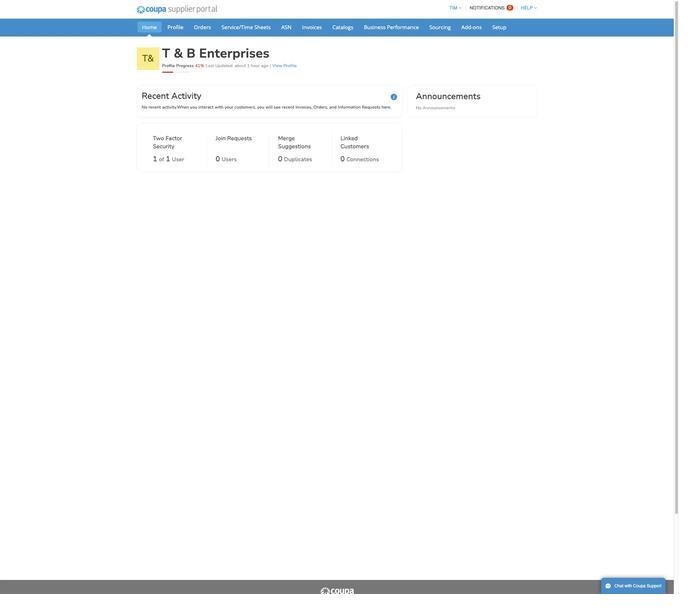 Task type: locate. For each thing, give the bounding box(es) containing it.
performance
[[387, 24, 419, 31]]

enterprises
[[199, 45, 270, 62]]

profile
[[168, 24, 184, 31], [162, 63, 175, 69], [284, 63, 297, 69]]

1 vertical spatial announcements
[[423, 105, 456, 111]]

1 horizontal spatial requests
[[362, 104, 381, 110]]

join requests
[[216, 135, 252, 142]]

two
[[153, 135, 164, 142]]

additional information image
[[391, 94, 397, 100]]

1 horizontal spatial 1
[[166, 154, 170, 164]]

users
[[222, 156, 237, 164]]

1 horizontal spatial with
[[625, 584, 633, 589]]

1 you from the left
[[190, 104, 197, 110]]

updated:
[[215, 63, 234, 69]]

&
[[174, 45, 183, 62]]

0 duplicates
[[278, 154, 313, 164]]

ago
[[261, 63, 269, 69]]

announcements
[[416, 91, 481, 102], [423, 105, 456, 111]]

service/time sheets
[[222, 24, 271, 31]]

0 inside notifications 0
[[509, 5, 512, 10]]

2 recent from the left
[[282, 104, 295, 110]]

announcements no announcements
[[416, 91, 481, 111]]

0 connections
[[341, 154, 379, 164]]

1 right 'of'
[[166, 154, 170, 164]]

t & b enterprises profile progress 41% last updated: about 1 hour ago | view profile
[[162, 45, 297, 69]]

1 left 'of'
[[153, 154, 157, 164]]

you
[[190, 104, 197, 110], [258, 104, 265, 110]]

coupa supplier portal image
[[132, 1, 222, 19], [320, 587, 355, 594]]

customers,
[[235, 104, 256, 110]]

ons
[[473, 24, 482, 31]]

your
[[225, 104, 234, 110]]

requests
[[362, 104, 381, 110], [227, 135, 252, 142]]

0
[[509, 5, 512, 10], [216, 154, 220, 164], [278, 154, 283, 164], [341, 154, 345, 164]]

1 of 1 user
[[153, 154, 184, 164]]

0 vertical spatial requests
[[362, 104, 381, 110]]

0 vertical spatial coupa supplier portal image
[[132, 1, 222, 19]]

1 vertical spatial with
[[625, 584, 633, 589]]

0 left duplicates
[[278, 154, 283, 164]]

profile right home
[[168, 24, 184, 31]]

requests left "here."
[[362, 104, 381, 110]]

with right "chat"
[[625, 584, 633, 589]]

linked customers
[[341, 135, 369, 150]]

add-
[[462, 24, 473, 31]]

requests right join at the top of page
[[227, 135, 252, 142]]

orders,
[[314, 104, 328, 110]]

recent down recent
[[149, 104, 161, 110]]

1 left hour
[[247, 63, 250, 69]]

suggestions
[[278, 143, 311, 150]]

recent
[[149, 104, 161, 110], [282, 104, 295, 110]]

about
[[235, 63, 246, 69]]

catalogs
[[333, 24, 354, 31]]

security
[[153, 143, 175, 150]]

navigation
[[447, 1, 538, 15]]

two factor security
[[153, 135, 182, 150]]

you right when
[[190, 104, 197, 110]]

user
[[172, 156, 184, 164]]

customers
[[341, 143, 369, 150]]

catalogs link
[[328, 22, 358, 32]]

setup
[[493, 24, 507, 31]]

41%
[[195, 63, 204, 69]]

profile right the view
[[284, 63, 297, 69]]

1 horizontal spatial you
[[258, 104, 265, 110]]

2 horizontal spatial 1
[[247, 63, 250, 69]]

add-ons
[[462, 24, 482, 31]]

information
[[338, 104, 361, 110]]

1 horizontal spatial recent
[[282, 104, 295, 110]]

0 horizontal spatial you
[[190, 104, 197, 110]]

0 for 0 users
[[216, 154, 220, 164]]

coupa
[[634, 584, 646, 589]]

of
[[159, 156, 164, 164]]

1 vertical spatial requests
[[227, 135, 252, 142]]

you left will
[[258, 104, 265, 110]]

progress
[[176, 63, 194, 69]]

with inside button
[[625, 584, 633, 589]]

and
[[330, 104, 337, 110]]

add-ons link
[[457, 22, 487, 32]]

0 vertical spatial with
[[215, 104, 224, 110]]

no right "here."
[[416, 105, 422, 111]]

hour
[[251, 63, 260, 69]]

0 horizontal spatial requests
[[227, 135, 252, 142]]

sourcing link
[[425, 22, 456, 32]]

recent right see
[[282, 104, 295, 110]]

1 recent from the left
[[149, 104, 161, 110]]

0 horizontal spatial recent
[[149, 104, 161, 110]]

business performance
[[364, 24, 419, 31]]

0 left users
[[216, 154, 220, 164]]

here.
[[382, 104, 392, 110]]

linked customers link
[[341, 135, 386, 152]]

0 left help
[[509, 5, 512, 10]]

no down recent
[[142, 104, 148, 110]]

no
[[142, 104, 148, 110], [416, 105, 422, 111]]

1
[[247, 63, 250, 69], [153, 154, 157, 164], [166, 154, 170, 164]]

navigation containing notifications 0
[[447, 1, 538, 15]]

with left your
[[215, 104, 224, 110]]

notifications
[[470, 5, 505, 11]]

t& image
[[137, 47, 159, 70]]

view profile link
[[273, 63, 297, 69]]

0 down customers
[[341, 154, 345, 164]]

tim link
[[447, 5, 462, 11]]

two factor security link
[[153, 135, 199, 152]]

1 horizontal spatial no
[[416, 105, 422, 111]]

orders link
[[190, 22, 216, 32]]

with
[[215, 104, 224, 110], [625, 584, 633, 589]]

chat with coupa support button
[[602, 578, 667, 594]]

last
[[206, 63, 214, 69]]

connections
[[347, 156, 379, 164]]

1 vertical spatial coupa supplier portal image
[[320, 587, 355, 594]]



Task type: vqa. For each thing, say whether or not it's contained in the screenshot.
first the your from right
no



Task type: describe. For each thing, give the bounding box(es) containing it.
home
[[142, 24, 157, 31]]

support
[[648, 584, 662, 589]]

b
[[187, 45, 196, 62]]

chat with coupa support
[[615, 584, 662, 589]]

asn link
[[277, 22, 296, 32]]

activity.
[[162, 104, 177, 110]]

setup link
[[488, 22, 512, 32]]

no recent activity. when you interact with your customers, you will see recent invoices, orders, and information requests here.
[[142, 104, 392, 110]]

invoices,
[[296, 104, 313, 110]]

0 for 0 connections
[[341, 154, 345, 164]]

merge suggestions link
[[278, 135, 324, 152]]

2 you from the left
[[258, 104, 265, 110]]

profile inside profile link
[[168, 24, 184, 31]]

factor
[[166, 135, 182, 142]]

0 horizontal spatial 1
[[153, 154, 157, 164]]

interact
[[199, 104, 214, 110]]

orders
[[194, 24, 211, 31]]

join requests link
[[216, 135, 252, 152]]

merge
[[278, 135, 295, 142]]

no inside 'announcements no announcements'
[[416, 105, 422, 111]]

t&
[[142, 52, 154, 65]]

sheets
[[255, 24, 271, 31]]

0 vertical spatial announcements
[[416, 91, 481, 102]]

announcements inside 'announcements no announcements'
[[423, 105, 456, 111]]

asn
[[282, 24, 292, 31]]

business performance link
[[360, 22, 424, 32]]

0 for 0 duplicates
[[278, 154, 283, 164]]

service/time
[[222, 24, 253, 31]]

service/time sheets link
[[217, 22, 276, 32]]

linked
[[341, 135, 358, 142]]

recent
[[142, 90, 169, 102]]

will
[[266, 104, 273, 110]]

0 horizontal spatial coupa supplier portal image
[[132, 1, 222, 19]]

tim
[[450, 5, 458, 11]]

recent activity
[[142, 90, 202, 102]]

profile down t
[[162, 63, 175, 69]]

help
[[522, 5, 533, 11]]

requests inside "link"
[[227, 135, 252, 142]]

0 horizontal spatial with
[[215, 104, 224, 110]]

1 inside t & b enterprises profile progress 41% last updated: about 1 hour ago | view profile
[[247, 63, 250, 69]]

sourcing
[[430, 24, 451, 31]]

business
[[364, 24, 386, 31]]

help link
[[518, 5, 538, 11]]

notifications 0
[[470, 5, 512, 11]]

1 horizontal spatial coupa supplier portal image
[[320, 587, 355, 594]]

duplicates
[[284, 156, 313, 164]]

home link
[[138, 22, 162, 32]]

when
[[177, 104, 189, 110]]

chat
[[615, 584, 624, 589]]

see
[[274, 104, 281, 110]]

merge suggestions
[[278, 135, 311, 150]]

0 horizontal spatial no
[[142, 104, 148, 110]]

activity
[[172, 90, 202, 102]]

join
[[216, 135, 226, 142]]

t
[[162, 45, 170, 62]]

invoices
[[302, 24, 322, 31]]

0 users
[[216, 154, 237, 164]]

|
[[270, 63, 271, 69]]

profile link
[[163, 22, 188, 32]]

view
[[273, 63, 283, 69]]

invoices link
[[298, 22, 327, 32]]



